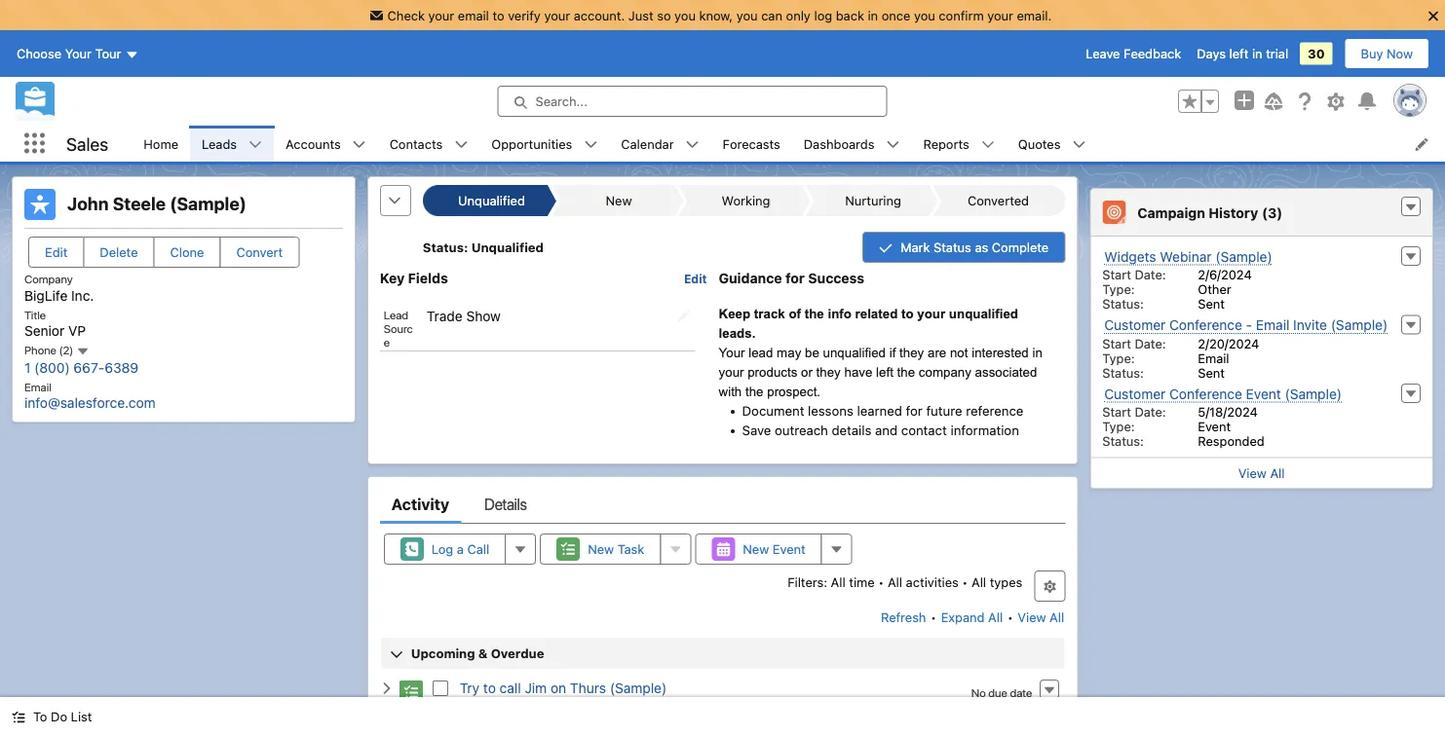 Task type: locate. For each thing, give the bounding box(es) containing it.
unqualified
[[949, 306, 1018, 321], [823, 345, 886, 360]]

for up the contact
[[906, 403, 923, 419]]

view all link
[[1091, 457, 1432, 489], [1017, 602, 1065, 633]]

2 date: from the top
[[1135, 336, 1166, 351]]

0 vertical spatial status:
[[1102, 297, 1144, 311]]

refresh
[[881, 610, 926, 625]]

1
[[24, 359, 31, 376]]

text default image inside dashboards list item
[[886, 138, 900, 152]]

3 type: from the top
[[1102, 419, 1135, 434]]

so
[[657, 8, 671, 22]]

0 horizontal spatial in
[[868, 8, 878, 22]]

to right related on the top of page
[[901, 306, 914, 321]]

text default image inside to do list button
[[12, 711, 25, 724]]

unqualified right :
[[471, 240, 544, 255]]

2 conference from the top
[[1169, 386, 1242, 402]]

3 date: from the top
[[1135, 405, 1166, 419]]

1 horizontal spatial your
[[719, 345, 745, 360]]

text default image inside 'contacts' list item
[[454, 138, 468, 152]]

1 status: from the top
[[1102, 297, 1144, 311]]

(sample) up the 2/6/2024
[[1215, 248, 1272, 265]]

for up of
[[785, 270, 805, 286]]

status: for widgets webinar (sample)
[[1102, 297, 1144, 311]]

accounts link
[[274, 126, 352, 162]]

related
[[855, 306, 898, 321]]

status
[[423, 240, 464, 255], [933, 240, 971, 255]]

1 vertical spatial they
[[816, 365, 841, 379]]

edit up company
[[45, 245, 68, 260]]

tab list
[[380, 485, 1065, 524]]

2 horizontal spatial in
[[1252, 46, 1262, 61]]

0 vertical spatial type:
[[1102, 282, 1135, 297]]

1 vertical spatial type:
[[1102, 351, 1135, 365]]

responded
[[1198, 434, 1264, 449]]

text default image for calendar
[[686, 138, 699, 152]]

2 horizontal spatial event
[[1246, 386, 1281, 402]]

filters: all time • all activities • all types
[[788, 575, 1022, 589]]

0 vertical spatial date:
[[1135, 267, 1166, 282]]

-
[[1246, 317, 1252, 333]]

0 vertical spatial email
[[1256, 317, 1290, 333]]

email
[[458, 8, 489, 22]]

text default image inside phone (2) popup button
[[76, 345, 90, 359]]

1 you from the left
[[674, 8, 696, 22]]

buy now button
[[1344, 38, 1429, 69]]

2 start date: from the top
[[1102, 336, 1166, 351]]

1 horizontal spatial the
[[805, 306, 824, 321]]

1 vertical spatial email
[[1198, 351, 1229, 365]]

2 horizontal spatial you
[[914, 8, 935, 22]]

status: for customer conference event (sample)
[[1102, 434, 1144, 449]]

(sample) right the thurs
[[610, 681, 667, 697]]

widgets webinar (sample)
[[1104, 248, 1272, 265]]

text default image inside opportunities list item
[[584, 138, 598, 152]]

unqualified up interested
[[949, 306, 1018, 321]]

1 horizontal spatial in
[[1032, 345, 1042, 360]]

accounts list item
[[274, 126, 378, 162]]

1 vertical spatial left
[[876, 365, 893, 379]]

accounts
[[286, 136, 341, 151]]

2 start from the top
[[1102, 336, 1131, 351]]

1 vertical spatial unqualified
[[823, 345, 886, 360]]

1 vertical spatial your
[[719, 345, 745, 360]]

to right try
[[483, 681, 496, 697]]

your down leads.
[[719, 345, 745, 360]]

0 horizontal spatial you
[[674, 8, 696, 22]]

&
[[478, 646, 488, 661]]

group
[[1178, 90, 1219, 113]]

1 horizontal spatial for
[[906, 403, 923, 419]]

0 vertical spatial unqualified
[[458, 193, 525, 208]]

no
[[971, 686, 986, 699]]

to right email
[[493, 8, 504, 22]]

all
[[1270, 466, 1285, 481], [831, 575, 846, 589], [888, 575, 902, 589], [971, 575, 986, 589], [988, 610, 1003, 625], [1050, 610, 1064, 625]]

2 vertical spatial start
[[1102, 405, 1131, 419]]

0 vertical spatial in
[[868, 8, 878, 22]]

info@salesforce.com link
[[24, 395, 156, 411]]

text default image
[[352, 138, 366, 152], [454, 138, 468, 152], [686, 138, 699, 152], [981, 138, 995, 152], [76, 345, 90, 359]]

email down 1
[[24, 380, 51, 394]]

1 type: from the top
[[1102, 282, 1135, 297]]

1 vertical spatial to
[[901, 306, 914, 321]]

in
[[868, 8, 878, 22], [1252, 46, 1262, 61], [1032, 345, 1042, 360]]

1 horizontal spatial they
[[899, 345, 924, 360]]

1 vertical spatial start date:
[[1102, 336, 1166, 351]]

edit left 'guidance'
[[684, 272, 707, 286]]

to
[[33, 710, 47, 724]]

task image
[[399, 681, 423, 704]]

text default image right contacts
[[454, 138, 468, 152]]

new for new event
[[743, 542, 769, 557]]

1 vertical spatial start
[[1102, 336, 1131, 351]]

• right time
[[878, 575, 884, 589]]

2 vertical spatial start date:
[[1102, 405, 1166, 419]]

event inside customer conference event (sample) link
[[1246, 386, 1281, 402]]

unqualified up status : unqualified
[[458, 193, 525, 208]]

0 vertical spatial view all link
[[1091, 457, 1432, 489]]

1 start date: from the top
[[1102, 267, 1166, 282]]

for
[[785, 270, 805, 286], [906, 403, 923, 419]]

new for new
[[606, 193, 632, 208]]

you right once
[[914, 8, 935, 22]]

view all link down 'types'
[[1017, 602, 1065, 633]]

2 status from the left
[[933, 240, 971, 255]]

0 horizontal spatial status
[[423, 240, 464, 255]]

contact
[[901, 423, 947, 438]]

conference up 5/18/2024
[[1169, 386, 1242, 402]]

(sample)
[[170, 193, 247, 214], [1215, 248, 1272, 265], [1331, 317, 1388, 333], [1285, 386, 1342, 402], [610, 681, 667, 697]]

conference up '2/20/2024'
[[1169, 317, 1242, 333]]

may
[[777, 345, 801, 360]]

edit
[[45, 245, 68, 260], [684, 272, 707, 286]]

0 vertical spatial the
[[805, 306, 824, 321]]

text default image up 1 (800) 667-6389 link
[[76, 345, 90, 359]]

1 horizontal spatial status
[[933, 240, 971, 255]]

quotes
[[1018, 136, 1061, 151]]

or
[[801, 365, 813, 379]]

1 horizontal spatial edit
[[684, 272, 707, 286]]

0 vertical spatial event
[[1246, 386, 1281, 402]]

1 horizontal spatial left
[[1229, 46, 1249, 61]]

customer
[[1104, 317, 1166, 333], [1104, 386, 1166, 402]]

2 vertical spatial date:
[[1135, 405, 1166, 419]]

1 horizontal spatial unqualified
[[949, 306, 1018, 321]]

leads list item
[[190, 126, 274, 162]]

your left email
[[428, 8, 454, 22]]

in up associated
[[1032, 345, 1042, 360]]

2 sent from the top
[[1198, 365, 1225, 380]]

0 vertical spatial view
[[1238, 466, 1267, 481]]

home link
[[132, 126, 190, 162]]

senior
[[24, 323, 65, 339]]

list
[[132, 126, 1445, 162]]

you
[[674, 8, 696, 22], [736, 8, 758, 22], [914, 8, 935, 22]]

text default image inside leads list item
[[249, 138, 262, 152]]

now
[[1387, 46, 1413, 61]]

text default image inside calendar list item
[[686, 138, 699, 152]]

unqualified inside path options list box
[[458, 193, 525, 208]]

email inside email info@salesforce.com
[[24, 380, 51, 394]]

left right the days
[[1229, 46, 1249, 61]]

your
[[428, 8, 454, 22], [544, 8, 570, 22], [987, 8, 1013, 22], [917, 306, 945, 321], [719, 365, 744, 379]]

0 vertical spatial sent
[[1198, 297, 1225, 311]]

date: down customer conference event (sample) link
[[1135, 405, 1166, 419]]

edit inside the edit button
[[45, 245, 68, 260]]

your
[[65, 46, 92, 61], [719, 345, 745, 360]]

leads link
[[190, 126, 249, 162]]

company
[[919, 365, 971, 379]]

reports list item
[[912, 126, 1006, 162]]

status inside button
[[933, 240, 971, 255]]

0 vertical spatial unqualified
[[949, 306, 1018, 321]]

document
[[742, 403, 804, 419]]

future
[[926, 403, 962, 419]]

2 customer from the top
[[1104, 386, 1166, 402]]

0 horizontal spatial event
[[773, 542, 806, 557]]

1 horizontal spatial view all link
[[1091, 457, 1432, 489]]

start date: for widgets webinar (sample)
[[1102, 267, 1166, 282]]

new event
[[743, 542, 806, 557]]

1 conference from the top
[[1169, 317, 1242, 333]]

in left trial
[[1252, 46, 1262, 61]]

0 vertical spatial start
[[1102, 267, 1131, 282]]

text default image for accounts
[[352, 138, 366, 152]]

view all link inside the campaign history element
[[1091, 457, 1432, 489]]

clone button
[[154, 237, 221, 268]]

0 vertical spatial left
[[1229, 46, 1249, 61]]

all inside the campaign history element
[[1270, 466, 1285, 481]]

guidance for success
[[719, 270, 864, 286]]

1 vertical spatial sent
[[1198, 365, 1225, 380]]

view down 'types'
[[1018, 610, 1046, 625]]

details
[[832, 423, 872, 438]]

0 horizontal spatial edit
[[45, 245, 68, 260]]

sent down the 2/6/2024
[[1198, 297, 1225, 311]]

view all link down responded
[[1091, 457, 1432, 489]]

0 horizontal spatial email
[[24, 380, 51, 394]]

1 horizontal spatial view
[[1238, 466, 1267, 481]]

other
[[1198, 282, 1231, 297]]

2 horizontal spatial email
[[1256, 317, 1290, 333]]

all down customer conference event (sample) link
[[1270, 466, 1285, 481]]

2 vertical spatial the
[[745, 384, 763, 399]]

1 date: from the top
[[1135, 267, 1166, 282]]

to do list
[[33, 710, 92, 724]]

3 you from the left
[[914, 8, 935, 22]]

email right -
[[1256, 317, 1290, 333]]

the left company
[[897, 365, 915, 379]]

2/20/2024
[[1198, 336, 1259, 351]]

• down 'types'
[[1007, 610, 1013, 625]]

0 horizontal spatial the
[[745, 384, 763, 399]]

your inside keep track of the info related to your unqualified leads. your lead may be unqualified if they are not interested in your products or they have left the company associated with the prospect. document lessons learned for future reference save outreach details and contact information
[[719, 345, 745, 360]]

date: for widgets webinar (sample)
[[1135, 267, 1166, 282]]

tab list containing activity
[[380, 485, 1065, 524]]

status left as
[[933, 240, 971, 255]]

0 vertical spatial for
[[785, 270, 805, 286]]

to do list button
[[0, 698, 104, 737]]

2 horizontal spatial the
[[897, 365, 915, 379]]

1 vertical spatial for
[[906, 403, 923, 419]]

be
[[805, 345, 819, 360]]

have
[[844, 365, 872, 379]]

event up filters:
[[773, 542, 806, 557]]

type: for widgets webinar (sample)
[[1102, 282, 1135, 297]]

left down if
[[876, 365, 893, 379]]

0 vertical spatial customer
[[1104, 317, 1166, 333]]

edit button
[[28, 237, 84, 268]]

0 vertical spatial start date:
[[1102, 267, 1166, 282]]

1 customer from the top
[[1104, 317, 1166, 333]]

1 vertical spatial edit
[[684, 272, 707, 286]]

for inside keep track of the info related to your unqualified leads. your lead may be unqualified if they are not interested in your products or they have left the company associated with the prospect. document lessons learned for future reference save outreach details and contact information
[[906, 403, 923, 419]]

filters:
[[788, 575, 827, 589]]

sent for webinar
[[1198, 297, 1225, 311]]

forecasts
[[723, 136, 780, 151]]

0 horizontal spatial your
[[65, 46, 92, 61]]

you left can
[[736, 8, 758, 22]]

your left tour at the top of page
[[65, 46, 92, 61]]

5/18/2024
[[1198, 405, 1258, 419]]

inc.
[[71, 287, 94, 303]]

text default image right reports
[[981, 138, 995, 152]]

in right back
[[868, 8, 878, 22]]

they right if
[[899, 345, 924, 360]]

text default image for contacts
[[454, 138, 468, 152]]

date: down widgets
[[1135, 267, 1166, 282]]

text default image right accounts
[[352, 138, 366, 152]]

calendar
[[621, 136, 674, 151]]

unqualified
[[458, 193, 525, 208], [471, 240, 544, 255]]

3 start date: from the top
[[1102, 405, 1166, 419]]

event up 5/18/2024
[[1246, 386, 1281, 402]]

details
[[485, 495, 527, 514]]

reports link
[[912, 126, 981, 162]]

status: for customer conference - email invite (sample)
[[1102, 365, 1144, 380]]

0 horizontal spatial left
[[876, 365, 893, 379]]

0 horizontal spatial view
[[1018, 610, 1046, 625]]

view inside the campaign history element
[[1238, 466, 1267, 481]]

(2)
[[59, 344, 73, 357]]

1 horizontal spatial you
[[736, 8, 758, 22]]

1 vertical spatial status:
[[1102, 365, 1144, 380]]

type:
[[1102, 282, 1135, 297], [1102, 351, 1135, 365], [1102, 419, 1135, 434]]

2 vertical spatial type:
[[1102, 419, 1135, 434]]

the right of
[[805, 306, 824, 321]]

2 type: from the top
[[1102, 351, 1135, 365]]

start
[[1102, 267, 1131, 282], [1102, 336, 1131, 351], [1102, 405, 1131, 419]]

1 sent from the top
[[1198, 297, 1225, 311]]

campaign history element
[[1090, 188, 1433, 490]]

to inside keep track of the info related to your unqualified leads. your lead may be unqualified if they are not interested in your products or they have left the company associated with the prospect. document lessons learned for future reference save outreach details and contact information
[[901, 306, 914, 321]]

you right so on the left top of the page
[[674, 8, 696, 22]]

2 status: from the top
[[1102, 365, 1144, 380]]

1 vertical spatial customer
[[1104, 386, 1166, 402]]

status up fields
[[423, 240, 464, 255]]

date: left '2/20/2024'
[[1135, 336, 1166, 351]]

view down responded
[[1238, 466, 1267, 481]]

1 vertical spatial date:
[[1135, 336, 1166, 351]]

event down customer conference event (sample) link
[[1198, 419, 1231, 434]]

choose your tour
[[17, 46, 121, 61]]

delete button
[[83, 237, 154, 268]]

try
[[460, 681, 480, 697]]

sourc
[[384, 321, 413, 335]]

in inside keep track of the info related to your unqualified leads. your lead may be unqualified if they are not interested in your products or they have left the company associated with the prospect. document lessons learned for future reference save outreach details and contact information
[[1032, 345, 1042, 360]]

calendar list item
[[609, 126, 711, 162]]

they right or
[[816, 365, 841, 379]]

0 vertical spatial your
[[65, 46, 92, 61]]

2 vertical spatial event
[[773, 542, 806, 557]]

0 horizontal spatial unqualified
[[823, 345, 886, 360]]

the right with
[[745, 384, 763, 399]]

know,
[[699, 8, 733, 22]]

0 horizontal spatial view all link
[[1017, 602, 1065, 633]]

new inside path options list box
[[606, 193, 632, 208]]

as
[[975, 240, 988, 255]]

no due date
[[971, 686, 1032, 699]]

sent up customer conference event (sample)
[[1198, 365, 1225, 380]]

text default image inside reports list item
[[981, 138, 995, 152]]

email up customer conference event (sample)
[[1198, 351, 1229, 365]]

text default image down search... button
[[686, 138, 699, 152]]

fields
[[408, 270, 448, 286]]

1 horizontal spatial email
[[1198, 351, 1229, 365]]

quotes list item
[[1006, 126, 1098, 162]]

new
[[606, 193, 632, 208], [588, 542, 614, 557], [743, 542, 769, 557]]

1 horizontal spatial event
[[1198, 419, 1231, 434]]

1 vertical spatial conference
[[1169, 386, 1242, 402]]

text default image
[[249, 138, 262, 152], [584, 138, 598, 152], [886, 138, 900, 152], [1072, 138, 1086, 152], [1404, 201, 1418, 214], [380, 682, 393, 696], [12, 711, 25, 724]]

3 start from the top
[[1102, 405, 1131, 419]]

1 vertical spatial view
[[1018, 610, 1046, 625]]

all right expand
[[988, 610, 1003, 625]]

working link
[[687, 185, 801, 216]]

2 vertical spatial status:
[[1102, 434, 1144, 449]]

3 status: from the top
[[1102, 434, 1144, 449]]

2 vertical spatial email
[[24, 380, 51, 394]]

convert
[[236, 245, 283, 260]]

text default image inside accounts list item
[[352, 138, 366, 152]]

unqualified up have
[[823, 345, 886, 360]]

2 vertical spatial in
[[1032, 345, 1042, 360]]

0 vertical spatial edit
[[45, 245, 68, 260]]

campaign history (3)
[[1137, 204, 1282, 220]]

0 vertical spatial to
[[493, 8, 504, 22]]

1 start from the top
[[1102, 267, 1131, 282]]

your right verify
[[544, 8, 570, 22]]

0 vertical spatial conference
[[1169, 317, 1242, 333]]

buy now
[[1361, 46, 1413, 61]]



Task type: vqa. For each thing, say whether or not it's contained in the screenshot.
search field
no



Task type: describe. For each thing, give the bounding box(es) containing it.
customer conference - email invite (sample) link
[[1104, 317, 1388, 334]]

2 you from the left
[[736, 8, 758, 22]]

days
[[1197, 46, 1226, 61]]

phone
[[24, 344, 56, 357]]

info
[[828, 306, 851, 321]]

1 status from the left
[[423, 240, 464, 255]]

start date: for customer conference event (sample)
[[1102, 405, 1166, 419]]

type: for customer conference event (sample)
[[1102, 419, 1135, 434]]

(sample) right the invite
[[1331, 317, 1388, 333]]

your left email.
[[987, 8, 1013, 22]]

path options list box
[[423, 185, 1065, 216]]

all right time
[[888, 575, 902, 589]]

date: for customer conference - email invite (sample)
[[1135, 336, 1166, 351]]

reference
[[966, 403, 1023, 419]]

do
[[51, 710, 67, 724]]

convert button
[[220, 237, 299, 268]]

lead
[[749, 345, 773, 360]]

account.
[[574, 8, 625, 22]]

your inside popup button
[[65, 46, 92, 61]]

email for email
[[1198, 351, 1229, 365]]

log
[[814, 8, 832, 22]]

(sample) up clone button
[[170, 193, 247, 214]]

sent for conference
[[1198, 365, 1225, 380]]

new task
[[588, 542, 644, 557]]

start for customer conference event (sample)
[[1102, 405, 1131, 419]]

lead image
[[24, 189, 56, 220]]

text default image inside the quotes list item
[[1072, 138, 1086, 152]]

on
[[551, 681, 566, 697]]

time
[[849, 575, 875, 589]]

choose your tour button
[[16, 38, 140, 69]]

new for new task
[[588, 542, 614, 557]]

home
[[143, 136, 178, 151]]

log a call
[[431, 542, 489, 557]]

call
[[467, 542, 489, 557]]

phone (2) button
[[24, 343, 90, 359]]

title
[[24, 308, 46, 321]]

try to call jim on thurs (sample)
[[460, 681, 667, 697]]

0 horizontal spatial they
[[816, 365, 841, 379]]

(sample) down the invite
[[1285, 386, 1342, 402]]

start for widgets webinar (sample)
[[1102, 267, 1131, 282]]

delete
[[100, 245, 138, 260]]

0 horizontal spatial for
[[785, 270, 805, 286]]

event inside "new event" button
[[773, 542, 806, 557]]

with
[[719, 384, 742, 399]]

all right expand all button
[[1050, 610, 1064, 625]]

start date: for customer conference - email invite (sample)
[[1102, 336, 1166, 351]]

2 vertical spatial to
[[483, 681, 496, 697]]

status : unqualified
[[423, 240, 544, 255]]

type: for customer conference - email invite (sample)
[[1102, 351, 1135, 365]]

1 vertical spatial the
[[897, 365, 915, 379]]

verify
[[508, 8, 541, 22]]

list
[[71, 710, 92, 724]]

leads.
[[719, 326, 756, 340]]

1 vertical spatial event
[[1198, 419, 1231, 434]]

quotes link
[[1006, 126, 1072, 162]]

overdue
[[491, 646, 544, 661]]

text default image inside the campaign history element
[[1404, 201, 1418, 214]]

text default image for reports
[[981, 138, 995, 152]]

leave feedback
[[1086, 46, 1181, 61]]

conference for -
[[1169, 317, 1242, 333]]

types
[[990, 575, 1022, 589]]

(3)
[[1262, 204, 1282, 220]]

email for email info@salesforce.com
[[24, 380, 51, 394]]

check your email to verify your account. just so you know, you can only log back in once you confirm your email.
[[387, 8, 1052, 22]]

unqualified link
[[432, 185, 547, 216]]

show
[[466, 308, 501, 324]]

upcoming & overdue
[[411, 646, 544, 661]]

only
[[786, 8, 811, 22]]

products
[[748, 365, 797, 379]]

conference for event
[[1169, 386, 1242, 402]]

6389
[[104, 359, 139, 376]]

lead sourc e
[[384, 308, 413, 349]]

customer conference - email invite (sample)
[[1104, 317, 1388, 333]]

leave
[[1086, 46, 1120, 61]]

0 vertical spatial they
[[899, 345, 924, 360]]

try to call jim on thurs (sample) link
[[460, 681, 667, 697]]

confirm
[[939, 8, 984, 22]]

contacts list item
[[378, 126, 480, 162]]

left inside keep track of the info related to your unqualified leads. your lead may be unqualified if they are not interested in your products or they have left the company associated with the prospect. document lessons learned for future reference save outreach details and contact information
[[876, 365, 893, 379]]

learned
[[857, 403, 902, 419]]

sales
[[66, 133, 108, 154]]

customer conference event (sample) link
[[1104, 386, 1342, 403]]

can
[[761, 8, 782, 22]]

working
[[722, 193, 770, 208]]

just
[[628, 8, 653, 22]]

information
[[951, 423, 1019, 438]]

view all
[[1238, 466, 1285, 481]]

customer for customer conference - email invite (sample)
[[1104, 317, 1166, 333]]

converted
[[968, 193, 1029, 208]]

if
[[889, 345, 896, 360]]

associated
[[975, 365, 1037, 379]]

list containing home
[[132, 126, 1445, 162]]

customer conference event (sample)
[[1104, 386, 1342, 402]]

history
[[1209, 204, 1258, 220]]

30
[[1308, 46, 1325, 61]]

biglife
[[24, 287, 68, 303]]

start for customer conference - email invite (sample)
[[1102, 336, 1131, 351]]

all left 'types'
[[971, 575, 986, 589]]

clone
[[170, 245, 204, 260]]

all left time
[[831, 575, 846, 589]]

converted link
[[941, 185, 1056, 216]]

john steele (sample)
[[67, 193, 247, 214]]

call
[[500, 681, 521, 697]]

choose
[[17, 46, 61, 61]]

john
[[67, 193, 109, 214]]

dashboards list item
[[792, 126, 912, 162]]

trial
[[1266, 46, 1288, 61]]

date: for customer conference event (sample)
[[1135, 405, 1166, 419]]

1 vertical spatial unqualified
[[471, 240, 544, 255]]

once
[[882, 8, 910, 22]]

opportunities list item
[[480, 126, 609, 162]]

feedback
[[1124, 46, 1181, 61]]

• left expand
[[931, 610, 937, 625]]

campaign
[[1137, 204, 1205, 220]]

email.
[[1017, 8, 1052, 22]]

• right activities
[[962, 575, 968, 589]]

log a call button
[[384, 534, 506, 565]]

guidance
[[719, 270, 782, 286]]

nurturing link
[[814, 185, 928, 216]]

keep track of the info related to your unqualified leads. your lead may be unqualified if they are not interested in your products or they have left the company associated with the prospect. document lessons learned for future reference save outreach details and contact information
[[719, 306, 1042, 438]]

(800)
[[34, 359, 70, 376]]

key fields
[[380, 270, 448, 286]]

task
[[617, 542, 644, 557]]

widgets webinar (sample) link
[[1104, 248, 1272, 266]]

upcoming
[[411, 646, 475, 661]]

1 vertical spatial in
[[1252, 46, 1262, 61]]

1 vertical spatial view all link
[[1017, 602, 1065, 633]]

your up with
[[719, 365, 744, 379]]

email info@salesforce.com
[[24, 380, 156, 411]]

customer for customer conference event (sample)
[[1104, 386, 1166, 402]]

your up are
[[917, 306, 945, 321]]

opportunities
[[491, 136, 572, 151]]



